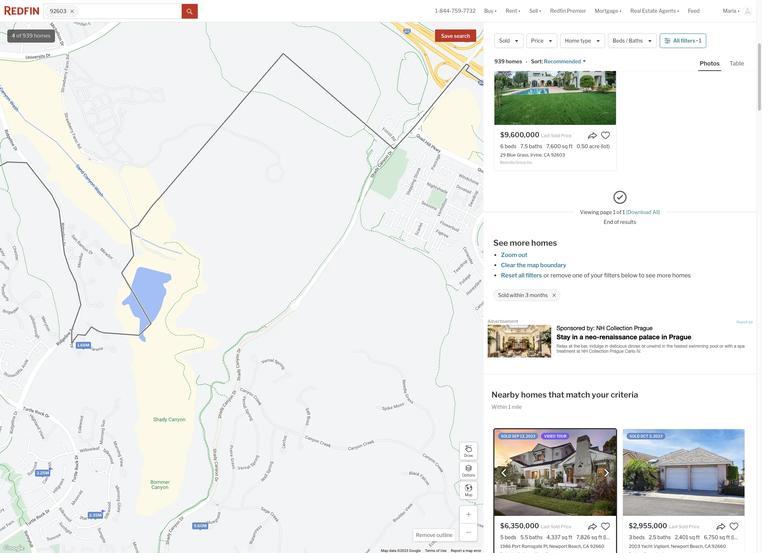 Task type: vqa. For each thing, say whether or not it's contained in the screenshot.
NY
no



Task type: describe. For each thing, give the bounding box(es) containing it.
map region
[[0, 12, 542, 554]]

yacht
[[642, 272, 653, 277]]

price for $5,004,500
[[690, 529, 701, 534]]

table
[[730, 60, 745, 67]]

all
[[674, 38, 680, 44]]

ft right the 4,337
[[569, 262, 573, 269]]

options button
[[460, 462, 478, 480]]

7, for $5,004,500
[[650, 438, 653, 443]]

sort :
[[531, 58, 543, 65]]

:
[[542, 58, 543, 65]]

google image
[[2, 544, 26, 554]]

buy ▾ button
[[480, 0, 502, 22]]

recommended button
[[543, 58, 587, 65]]

photo of 12 windflower, irvine, ca 92603 image
[[495, 434, 617, 520]]

5.5 baths
[[521, 262, 543, 269]]

2,916
[[547, 401, 560, 407]]

sort
[[531, 58, 542, 65]]

4 for $5,004,500
[[629, 539, 633, 545]]

rent ▾ button
[[506, 0, 521, 22]]

sep
[[512, 162, 520, 167]]

port
[[512, 272, 521, 277]]

2.25m
[[37, 471, 49, 476]]

agents
[[659, 8, 676, 14]]

report a map error
[[451, 549, 482, 553]]

nearby
[[492, 118, 520, 128]]

5.5
[[521, 262, 529, 269]]

of for terms
[[437, 549, 440, 553]]

buy ▾ button
[[485, 0, 497, 22]]

sold for $2,200,000
[[551, 529, 560, 534]]

inc.
[[663, 280, 669, 284]]

price for $2,200,000
[[561, 529, 572, 534]]

• for all filters • 1
[[697, 38, 699, 44]]

last for $6,400,000
[[542, 390, 551, 396]]

baths for $6,400,000
[[529, 401, 543, 407]]

sold for $5,004,500
[[680, 529, 689, 534]]

type
[[581, 38, 592, 44]]

submit search image
[[187, 9, 193, 14]]

sell
[[530, 8, 538, 14]]

sq right 5,035
[[592, 539, 597, 545]]

maria ▾
[[724, 8, 741, 14]]

favorite button image for $2,200,000
[[601, 526, 611, 536]]

2,724 sq ft
[[547, 539, 572, 545]]

(lot) for 0.27 acre (lot)
[[728, 539, 737, 545]]

sold for $6,350,000
[[501, 162, 512, 167]]

5,035
[[576, 539, 591, 545]]

5,035 sq ft (lot)
[[576, 539, 613, 545]]

hathaway
[[518, 280, 535, 284]]

sell ▾ button
[[525, 0, 546, 22]]

sq for $5,004,500
[[690, 539, 696, 545]]

ft for $5,004,500
[[697, 539, 701, 545]]

pl,
[[544, 272, 549, 277]]

1 vertical spatial 92603
[[552, 548, 566, 553]]

0 vertical spatial 92603
[[50, 8, 66, 14]]

baths up ramsgate
[[530, 262, 543, 269]]

map
[[466, 549, 473, 553]]

search
[[454, 33, 470, 39]]

2.5 for $6,400,000
[[521, 401, 528, 407]]

2,724
[[547, 539, 560, 545]]

all filters • 1 button
[[660, 34, 707, 48]]

92603, ca homes for sale
[[495, 30, 597, 39]]

data
[[389, 549, 397, 553]]

$2,200,000
[[501, 527, 539, 534]]

favorite button checkbox for $5,004,500
[[730, 526, 739, 536]]

buy
[[485, 8, 494, 14]]

92660 inside 2003 yacht vigilant, newport beach, ca 92660 surterre properties inc.
[[712, 272, 727, 277]]

acre for 0.27
[[717, 539, 727, 545]]

sell ▾
[[530, 8, 542, 14]]

1.68m
[[77, 343, 90, 348]]

sold button
[[495, 34, 524, 48]]

1986 port ramsgate pl, newport beach, ca 92660 berkshire hathaway homeservice
[[501, 272, 605, 284]]

homes for nearby
[[521, 118, 547, 128]]

estate
[[643, 8, 658, 14]]

92625
[[572, 410, 586, 415]]

ft for $6,400,000
[[568, 401, 572, 407]]

beach, inside 2003 yacht vigilant, newport beach, ca 92660 surterre properties inc.
[[690, 272, 704, 277]]

feed button
[[684, 0, 719, 22]]

report
[[451, 549, 462, 553]]

last for $5,004,500
[[670, 529, 679, 534]]

terms of use
[[425, 549, 447, 553]]

map for map
[[465, 493, 473, 497]]

/
[[627, 38, 628, 44]]

longboat,
[[633, 548, 654, 553]]

rent ▾
[[506, 8, 521, 14]]

redfin premier
[[551, 8, 587, 14]]

price inside button
[[532, 38, 544, 44]]

newport inside 2003 yacht vigilant, newport beach, ca 92660 surterre properties inc.
[[672, 272, 690, 277]]

sold sep 13, 2023
[[501, 162, 536, 167]]

2003 yacht vigilant, newport beach, ca 92660 surterre properties inc.
[[629, 272, 727, 284]]

5 beds
[[501, 262, 517, 269]]

mar,
[[555, 410, 564, 415]]

photo of 2003 yacht vigilant, newport beach, ca 92660 image
[[624, 158, 745, 244]]

beds for $5,004,500
[[634, 539, 645, 545]]

sq for $2,200,000
[[561, 539, 567, 545]]

2.5 for $2,200,000
[[521, 539, 528, 545]]

insights
[[724, 32, 746, 39]]

photos
[[700, 60, 720, 67]]

aug for $5,004,500
[[641, 438, 649, 443]]

homeservice
[[536, 280, 559, 284]]

2.35m
[[89, 513, 102, 518]]

homes
[[539, 30, 566, 39]]

mortgage
[[595, 8, 619, 14]]

53 cambria dr, corona del mar, ca 92625
[[501, 410, 586, 415]]

coast,
[[673, 548, 686, 553]]

vigilant,
[[654, 272, 671, 277]]

13,
[[520, 162, 526, 167]]

939 inside 939 homes •
[[495, 58, 505, 65]]

within
[[492, 132, 508, 138]]

remove outline button
[[414, 530, 456, 542]]

that
[[549, 118, 565, 128]]

within 1 mile
[[492, 132, 522, 138]]

beds for $6,400,000
[[505, 401, 517, 407]]

report a map error link
[[451, 549, 482, 553]]

4 beds for $2,200,000
[[501, 539, 517, 545]]

4.5 baths
[[649, 539, 672, 545]]

ca inside 1986 port ramsgate pl, newport beach, ca 92660 berkshire hathaway homeservice
[[583, 272, 590, 277]]

0.27
[[705, 539, 716, 545]]

1986
[[501, 272, 511, 277]]

premier
[[567, 8, 587, 14]]

sold aug 7, 2023 for $5,004,500
[[630, 438, 663, 443]]

4.5
[[649, 539, 657, 545]]

price for $6,400,000
[[561, 390, 572, 396]]

draw
[[465, 454, 473, 458]]

beds for $2,200,000
[[505, 539, 517, 545]]

0 horizontal spatial 939
[[23, 32, 33, 39]]

baths for $5,004,500
[[658, 539, 672, 545]]

4 for $2,200,000
[[501, 539, 504, 545]]

2.5 baths for $6,400,000
[[521, 401, 543, 407]]

0 horizontal spatial 1
[[509, 132, 511, 138]]

1-
[[436, 8, 440, 14]]

google
[[410, 549, 421, 553]]

▾ for buy ▾
[[495, 8, 497, 14]]

0.29
[[576, 401, 587, 407]]

7 longboat, newport coast, ca 92657
[[629, 548, 708, 553]]

92657
[[694, 548, 708, 553]]



Task type: locate. For each thing, give the bounding box(es) containing it.
rent ▾ button
[[502, 0, 525, 22]]

1 horizontal spatial 92603
[[552, 548, 566, 553]]

0 vertical spatial 2.5 baths
[[521, 401, 543, 407]]

• inside button
[[697, 38, 699, 44]]

price button
[[527, 34, 558, 48]]

92660 inside 1986 port ramsgate pl, newport beach, ca 92660 berkshire hathaway homeservice
[[591, 272, 605, 277]]

2.5 baths up "dr,"
[[521, 401, 543, 407]]

map inside button
[[465, 493, 473, 497]]

ft
[[569, 262, 573, 269], [568, 401, 572, 407], [568, 539, 572, 545], [599, 539, 602, 545], [697, 539, 701, 545]]

price down months
[[532, 38, 544, 44]]

2 ▾ from the left
[[519, 8, 521, 14]]

1 horizontal spatial 3
[[629, 401, 633, 407]]

sold inside button
[[500, 38, 510, 44]]

newport inside 1986 port ramsgate pl, newport beach, ca 92660 berkshire hathaway homeservice
[[550, 272, 568, 277]]

map down options
[[465, 493, 473, 497]]

beds up longboat,
[[634, 539, 645, 545]]

2 7, from the left
[[650, 438, 653, 443]]

map for map data ©2023 google
[[381, 549, 389, 553]]

price up 3,772 sq ft
[[690, 529, 701, 534]]

1 inside button
[[700, 38, 702, 44]]

0 horizontal spatial 92603
[[50, 8, 66, 14]]

photo of 1986 port ramsgate pl, newport beach, ca 92660 image
[[495, 158, 617, 244]]

beds down the $2,000,000
[[634, 401, 645, 407]]

last up 3,772
[[670, 529, 679, 534]]

1 2.5 baths from the top
[[521, 401, 543, 407]]

newport down 4.5 baths
[[655, 548, 672, 553]]

4 beds up 12
[[501, 539, 517, 545]]

beach, down 4,337 sq ft
[[569, 272, 583, 277]]

ad region
[[488, 53, 753, 85]]

1 horizontal spatial •
[[697, 38, 699, 44]]

0 vertical spatial 3
[[526, 20, 529, 26]]

3 right within
[[526, 20, 529, 26]]

1 right filters
[[700, 38, 702, 44]]

0 horizontal spatial •
[[526, 59, 528, 65]]

baths for $2,200,000
[[529, 539, 543, 545]]

1 vertical spatial 1
[[509, 132, 511, 138]]

homes for 939
[[506, 58, 523, 65]]

last up 2,724 on the bottom
[[541, 529, 550, 534]]

last up 2,916
[[542, 390, 551, 396]]

2 2.5 from the top
[[521, 539, 528, 545]]

beach, right vigilant,
[[690, 272, 704, 277]]

mortgage ▾ button
[[591, 0, 627, 22]]

price up 2,724 sq ft
[[561, 529, 572, 534]]

1 vertical spatial 2.5 baths
[[521, 539, 543, 545]]

4 of 939 homes
[[12, 32, 51, 39]]

ca inside 2003 yacht vigilant, newport beach, ca 92660 surterre properties inc.
[[705, 272, 711, 277]]

4 ▾ from the left
[[620, 8, 622, 14]]

last sold price for $6,400,000
[[542, 390, 572, 396]]

within
[[510, 20, 525, 26]]

ft left 0.29
[[568, 401, 572, 407]]

remove sold within 3 months image
[[552, 21, 557, 26]]

buy ▾
[[485, 8, 497, 14]]

0 vertical spatial •
[[697, 38, 699, 44]]

sq up mar,
[[561, 401, 567, 407]]

1 horizontal spatial favorite button checkbox
[[730, 526, 739, 536]]

baths up irvine,
[[529, 539, 543, 545]]

map left data at the bottom of the page
[[381, 549, 389, 553]]

last sold price up 3,772
[[670, 529, 701, 534]]

newport right vigilant,
[[672, 272, 690, 277]]

▾ right sell
[[540, 8, 542, 14]]

sq
[[562, 262, 568, 269], [561, 401, 567, 407], [561, 539, 567, 545], [592, 539, 597, 545], [690, 539, 696, 545]]

maria
[[724, 8, 737, 14]]

2023 for $6,350,000
[[526, 162, 536, 167]]

criteria
[[611, 118, 639, 128]]

2 favorite button image from the top
[[601, 526, 611, 536]]

(lot) down favorite button checkbox
[[599, 401, 609, 407]]

0 vertical spatial of
[[16, 32, 21, 39]]

1 horizontal spatial 939
[[495, 58, 505, 65]]

None search field
[[78, 4, 182, 19]]

1 horizontal spatial sold aug 7, 2023
[[630, 438, 663, 443]]

0 horizontal spatial sold aug 7, 2023
[[501, 438, 534, 443]]

1 vertical spatial of
[[437, 549, 440, 553]]

beds
[[505, 262, 517, 269], [505, 401, 517, 407], [634, 401, 645, 407], [505, 539, 517, 545], [634, 539, 645, 545]]

0 vertical spatial homes
[[34, 32, 51, 39]]

real estate agents ▾ button
[[627, 0, 684, 22]]

beds up windflower,
[[505, 539, 517, 545]]

sq right 2,724 on the bottom
[[561, 539, 567, 545]]

remove 92603 image
[[70, 9, 74, 13]]

redfin
[[551, 8, 566, 14]]

favorite button checkbox up 0.27 acre (lot)
[[730, 526, 739, 536]]

beds / baths
[[613, 38, 643, 44]]

0 horizontal spatial beach,
[[569, 272, 583, 277]]

for
[[567, 30, 578, 39]]

sold aug 7, 2023 for $2,200,000
[[501, 438, 534, 443]]

baths
[[530, 262, 543, 269], [529, 401, 543, 407], [529, 539, 543, 545], [658, 539, 672, 545]]

2.5 up windflower,
[[521, 539, 528, 545]]

1 beach, from the left
[[569, 272, 583, 277]]

ft right 5,035
[[599, 539, 602, 545]]

sold up 3,772
[[680, 529, 689, 534]]

1 7, from the left
[[521, 438, 524, 443]]

photo of 7 longboat, newport coast, ca 92657 image
[[624, 434, 745, 520]]

last sold price up 2,724 on the bottom
[[541, 529, 572, 534]]

sq right 3,772
[[690, 539, 696, 545]]

berkshire
[[501, 280, 517, 284]]

1 92660 from the left
[[591, 272, 605, 277]]

0.29 acre (lot)
[[576, 401, 609, 407]]

3 ▾ from the left
[[540, 8, 542, 14]]

acre for 0.29
[[588, 401, 598, 407]]

1 vertical spatial homes
[[506, 58, 523, 65]]

of for 4
[[16, 32, 21, 39]]

feed
[[689, 8, 700, 14]]

2023
[[526, 162, 536, 167], [527, 300, 537, 305], [525, 438, 534, 443], [654, 438, 663, 443]]

$6,350,000
[[501, 250, 540, 258]]

▾ right buy
[[495, 8, 497, 14]]

use
[[441, 549, 447, 553]]

2 beach, from the left
[[690, 272, 704, 277]]

map
[[465, 493, 473, 497], [381, 549, 389, 553]]

sold up 2,724 on the bottom
[[551, 529, 560, 534]]

(lot) right 5,035
[[604, 539, 613, 545]]

• inside 939 homes •
[[526, 59, 528, 65]]

12
[[501, 548, 505, 553]]

sold for $6,400,000
[[551, 390, 561, 396]]

7
[[629, 548, 632, 553]]

sold up advertisement
[[500, 38, 510, 44]]

92603 left remove 92603 image
[[50, 8, 66, 14]]

sold
[[501, 162, 512, 167], [501, 300, 512, 305], [501, 438, 512, 443], [630, 438, 640, 443]]

last
[[542, 390, 551, 396], [541, 529, 550, 534], [670, 529, 679, 534]]

2 92660 from the left
[[712, 272, 727, 277]]

beach, inside 1986 port ramsgate pl, newport beach, ca 92660 berkshire hathaway homeservice
[[569, 272, 583, 277]]

price
[[532, 38, 544, 44], [561, 390, 572, 396], [561, 529, 572, 534], [690, 529, 701, 534]]

acre right 0.29
[[588, 401, 598, 407]]

1 horizontal spatial 7,
[[650, 438, 653, 443]]

1
[[700, 38, 702, 44], [509, 132, 511, 138]]

▾ for rent ▾
[[519, 8, 521, 14]]

favorite button checkbox for $2,200,000
[[601, 526, 611, 536]]

mortgage ▾
[[595, 8, 622, 14]]

▾ right "agents"
[[678, 8, 680, 14]]

sold aug 16, 2023
[[501, 300, 537, 305]]

▾ for maria ▾
[[738, 8, 741, 14]]

last for $2,200,000
[[541, 529, 550, 534]]

0 horizontal spatial map
[[381, 549, 389, 553]]

9.60m
[[194, 524, 207, 529]]

aug for $2,200,000
[[512, 438, 520, 443]]

sq for $6,400,000
[[561, 401, 567, 407]]

real
[[631, 8, 642, 14]]

1 sold aug 7, 2023 from the left
[[501, 438, 534, 443]]

homes inside 939 homes •
[[506, 58, 523, 65]]

2023 for $5,004,500
[[654, 438, 663, 443]]

• left sort
[[526, 59, 528, 65]]

▾ right mortgage
[[620, 8, 622, 14]]

4 beds for $6,400,000
[[501, 401, 517, 407]]

92603,
[[495, 30, 524, 39]]

irvine,
[[532, 548, 544, 553]]

price up 2,916 sq ft
[[561, 390, 572, 396]]

sold within 3 months
[[499, 20, 548, 26]]

1 2.5 from the top
[[521, 401, 528, 407]]

sale
[[580, 30, 597, 39]]

baths up corona
[[529, 401, 543, 407]]

2.5 up "dr,"
[[521, 401, 528, 407]]

save search button
[[435, 30, 477, 42]]

53
[[501, 410, 506, 415]]

home
[[566, 38, 580, 44]]

7, for $2,200,000
[[521, 438, 524, 443]]

of
[[16, 32, 21, 39], [437, 549, 440, 553]]

4,337
[[547, 262, 561, 269]]

months
[[530, 20, 548, 26]]

nearby homes that match your criteria
[[492, 118, 639, 128]]

939
[[23, 32, 33, 39], [495, 58, 505, 65]]

(lot) down favorite button image
[[728, 539, 737, 545]]

7,
[[521, 438, 524, 443], [650, 438, 653, 443]]

2023 for $2,200,000
[[525, 438, 534, 443]]

match
[[566, 118, 591, 128]]

0 vertical spatial map
[[465, 493, 473, 497]]

mile
[[512, 132, 522, 138]]

sold up 2,916
[[551, 390, 561, 396]]

newport down 4,337 sq ft
[[550, 272, 568, 277]]

sold for $2,200,000
[[501, 438, 512, 443]]

favorite button checkbox
[[601, 526, 611, 536], [730, 526, 739, 536]]

beds up cambria at the right bottom of the page
[[505, 401, 517, 407]]

ft for $2,200,000
[[568, 539, 572, 545]]

▾ right maria
[[738, 8, 741, 14]]

properties
[[644, 280, 662, 284]]

$2,000,000
[[629, 389, 668, 396]]

4 beds for $5,004,500
[[629, 539, 645, 545]]

0 horizontal spatial 3
[[526, 20, 529, 26]]

1 horizontal spatial of
[[437, 549, 440, 553]]

sq right the 4,337
[[562, 262, 568, 269]]

0 vertical spatial 2.5
[[521, 401, 528, 407]]

2 vertical spatial homes
[[521, 118, 547, 128]]

sold for $5,004,500
[[630, 438, 640, 443]]

last sold price
[[542, 390, 572, 396], [541, 529, 572, 534], [670, 529, 701, 534]]

1 vertical spatial 2.5
[[521, 539, 528, 545]]

0 vertical spatial favorite button image
[[601, 388, 611, 398]]

real estate agents ▾ link
[[631, 0, 680, 22]]

photo of 5772 sierra casa, irvine, ca 92603 image
[[624, 296, 745, 382]]

1-844-759-7732
[[436, 8, 476, 14]]

aug for $6,400,000
[[512, 300, 520, 305]]

ramsgate
[[522, 272, 543, 277]]

16,
[[521, 300, 526, 305]]

4 for $6,400,000
[[501, 401, 504, 407]]

market insights link
[[703, 24, 746, 40]]

1 vertical spatial acre
[[717, 539, 727, 545]]

2.5 baths up 12 windflower, irvine, ca 92603
[[521, 539, 543, 545]]

2023 for $6,400,000
[[527, 300, 537, 305]]

photo of 53 cambria dr, corona del mar, ca 92625 image
[[495, 296, 617, 382]]

0 horizontal spatial acre
[[588, 401, 598, 407]]

939 homes •
[[495, 58, 528, 65]]

(lot) for 0.29 acre (lot)
[[599, 401, 609, 407]]

1 horizontal spatial 1
[[700, 38, 702, 44]]

beach,
[[569, 272, 583, 277], [690, 272, 704, 277]]

92660
[[591, 272, 605, 277], [712, 272, 727, 277]]

2.5 baths for $2,200,000
[[521, 539, 543, 545]]

1 vertical spatial favorite button image
[[601, 526, 611, 536]]

draw button
[[460, 442, 478, 461]]

2 favorite button checkbox from the left
[[730, 526, 739, 536]]

1 horizontal spatial acre
[[717, 539, 727, 545]]

sold up 92603,
[[499, 20, 509, 26]]

last sold price for $2,200,000
[[541, 529, 572, 534]]

1 favorite button image from the top
[[601, 388, 611, 398]]

3 down the $2,000,000
[[629, 401, 633, 407]]

acre right 0.27
[[717, 539, 727, 545]]

all filters • 1
[[674, 38, 702, 44]]

7732
[[464, 8, 476, 14]]

844-
[[440, 8, 452, 14]]

1 vertical spatial 939
[[495, 58, 505, 65]]

0 horizontal spatial of
[[16, 32, 21, 39]]

1 vertical spatial •
[[526, 59, 528, 65]]

baths up 7 longboat, newport coast, ca 92657
[[658, 539, 672, 545]]

sold for $6,400,000
[[501, 300, 512, 305]]

favorite button image up 5,035 sq ft (lot)
[[601, 526, 611, 536]]

beds
[[613, 38, 625, 44]]

map button
[[460, 482, 478, 500]]

2 sold aug 7, 2023 from the left
[[630, 438, 663, 443]]

1 horizontal spatial 92660
[[712, 272, 727, 277]]

filters
[[681, 38, 696, 44]]

• right filters
[[697, 38, 699, 44]]

favorite button checkbox
[[601, 388, 611, 398]]

2 2.5 baths from the top
[[521, 539, 543, 545]]

6 ▾ from the left
[[738, 8, 741, 14]]

rent
[[506, 8, 518, 14]]

1 horizontal spatial map
[[465, 493, 473, 497]]

mortgage ▾ button
[[595, 0, 622, 22]]

• for 939 homes •
[[526, 59, 528, 65]]

4 beds up 53 at the bottom right of the page
[[501, 401, 517, 407]]

favorite button image up 0.29 acre (lot) on the bottom right of the page
[[601, 388, 611, 398]]

ft up 92657
[[697, 539, 701, 545]]

▾ for sell ▾
[[540, 8, 542, 14]]

1 vertical spatial 3
[[629, 401, 633, 407]]

5
[[501, 262, 504, 269]]

92603 down 2,724 sq ft
[[552, 548, 566, 553]]

0 vertical spatial acre
[[588, 401, 598, 407]]

map data ©2023 google
[[381, 549, 421, 553]]

1 ▾ from the left
[[495, 8, 497, 14]]

1 horizontal spatial beach,
[[690, 272, 704, 277]]

0 horizontal spatial favorite button checkbox
[[601, 526, 611, 536]]

favorite button image
[[601, 388, 611, 398], [601, 526, 611, 536]]

1 vertical spatial map
[[381, 549, 389, 553]]

windflower,
[[506, 548, 531, 553]]

4 beds up longboat,
[[629, 539, 645, 545]]

1 left "mile"
[[509, 132, 511, 138]]

0 horizontal spatial 92660
[[591, 272, 605, 277]]

last sold price up 2,916 sq ft
[[542, 390, 572, 396]]

redfin premier button
[[546, 0, 591, 22]]

favorite button image for $6,400,000
[[601, 388, 611, 398]]

recommended
[[544, 58, 581, 65]]

▾ for mortgage ▾
[[620, 8, 622, 14]]

sold
[[499, 20, 509, 26], [500, 38, 510, 44], [551, 390, 561, 396], [551, 529, 560, 534], [680, 529, 689, 534]]

real estate agents ▾
[[631, 8, 680, 14]]

0 vertical spatial 939
[[23, 32, 33, 39]]

▾ right rent
[[519, 8, 521, 14]]

ca
[[525, 30, 537, 39], [583, 272, 590, 277], [705, 272, 711, 277], [565, 410, 571, 415], [545, 548, 551, 553], [687, 548, 694, 553]]

0 horizontal spatial 7,
[[521, 438, 524, 443]]

1 favorite button checkbox from the left
[[601, 526, 611, 536]]

2,916 sq ft
[[547, 401, 572, 407]]

ft left 5,035
[[568, 539, 572, 545]]

last sold price for $5,004,500
[[670, 529, 701, 534]]

5 ▾ from the left
[[678, 8, 680, 14]]

favorite button image
[[730, 526, 739, 536]]

favorite button checkbox up 5,035 sq ft (lot)
[[601, 526, 611, 536]]

beds right 5
[[505, 262, 517, 269]]

0 vertical spatial 1
[[700, 38, 702, 44]]



